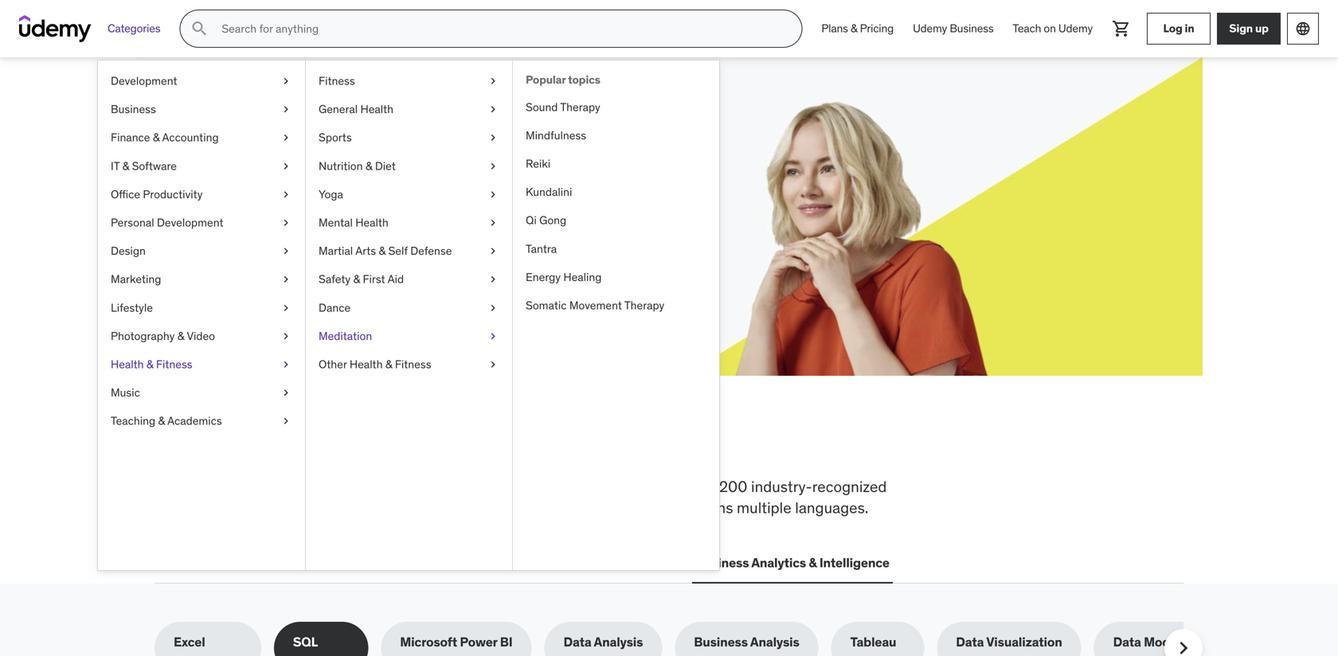 Task type: locate. For each thing, give the bounding box(es) containing it.
a
[[366, 166, 373, 182]]

1 horizontal spatial your
[[330, 127, 388, 160]]

it inside 'it & software' link
[[111, 159, 120, 173]]

skills up workplace at left bottom
[[264, 425, 350, 466]]

xsmall image inside meditation link
[[487, 328, 499, 344]]

1 vertical spatial in
[[501, 425, 532, 466]]

health up "music"
[[111, 357, 144, 372]]

categories
[[108, 21, 160, 36]]

xsmall image for development
[[280, 73, 292, 89]]

mental
[[319, 215, 353, 230]]

your up through
[[258, 166, 282, 182]]

in
[[1185, 21, 1194, 36], [501, 425, 532, 466]]

1 horizontal spatial fitness
[[319, 74, 355, 88]]

data visualization
[[956, 634, 1062, 650]]

xsmall image inside photography & video link
[[280, 328, 292, 344]]

& for first
[[353, 272, 360, 286]]

xsmall image inside personal development link
[[280, 215, 292, 231]]

udemy business
[[913, 21, 994, 36]]

expand
[[212, 166, 255, 182]]

health right other
[[350, 357, 383, 372]]

1 horizontal spatial it
[[286, 555, 297, 571]]

2 analysis from the left
[[750, 634, 799, 650]]

xsmall image inside the finance & accounting link
[[280, 130, 292, 146]]

fitness down meditation link
[[395, 357, 431, 372]]

general health link
[[306, 95, 512, 124]]

xsmall image for other health & fitness
[[487, 357, 499, 372]]

0 horizontal spatial udemy
[[913, 21, 947, 36]]

development link
[[98, 67, 305, 95]]

xsmall image inside other health & fitness link
[[487, 357, 499, 372]]

topics
[[568, 72, 600, 87]]

1 horizontal spatial for
[[664, 477, 683, 496]]

design
[[111, 244, 146, 258]]

udemy right on
[[1058, 21, 1093, 36]]

arts
[[355, 244, 376, 258]]

covering critical workplace skills to technical topics, including prep content for over 200 industry-recognized certifications, our catalog supports well-rounded professional development and spans multiple languages.
[[155, 477, 887, 517]]

data for data science
[[484, 555, 512, 571]]

& right teaching
[[158, 414, 165, 428]]

0 horizontal spatial it
[[111, 159, 120, 173]]

& left video
[[177, 329, 184, 343]]

xsmall image for it & software
[[280, 158, 292, 174]]

udemy
[[913, 21, 947, 36], [1058, 21, 1093, 36]]

2 udemy from the left
[[1058, 21, 1093, 36]]

xsmall image inside health & fitness link
[[280, 357, 292, 372]]

shopping cart with 0 items image
[[1112, 19, 1131, 38]]

analysis
[[594, 634, 643, 650], [750, 634, 799, 650]]

data modeling
[[1113, 634, 1200, 650]]

0 horizontal spatial in
[[501, 425, 532, 466]]

0 horizontal spatial analysis
[[594, 634, 643, 650]]

yoga link
[[306, 180, 512, 209]]

topic filters element
[[155, 622, 1219, 656]]

lifestyle
[[111, 300, 153, 315]]

all the skills you need in one place
[[155, 425, 685, 466]]

intelligence
[[820, 555, 890, 571]]

it left certifications
[[286, 555, 297, 571]]

teach on udemy
[[1013, 21, 1093, 36]]

1 vertical spatial it
[[286, 555, 297, 571]]

in right the log
[[1185, 21, 1194, 36]]

0 horizontal spatial therapy
[[560, 100, 600, 114]]

marketing link
[[98, 265, 305, 294]]

xsmall image inside the business 'link'
[[280, 102, 292, 117]]

prep
[[574, 477, 605, 496]]

xsmall image for teaching & academics
[[280, 413, 292, 429]]

& for video
[[177, 329, 184, 343]]

xsmall image inside lifestyle "link"
[[280, 300, 292, 316]]

1 horizontal spatial analysis
[[750, 634, 799, 650]]

Search for anything text field
[[219, 15, 782, 42]]

0 vertical spatial in
[[1185, 21, 1194, 36]]

0 horizontal spatial for
[[288, 127, 325, 160]]

health for mental health
[[355, 215, 389, 230]]

& right plans
[[851, 21, 857, 36]]

business inside topic filters "element"
[[694, 634, 748, 650]]

skills for your future expand your potential with a course. starting at just $12.99 through dec 15.
[[212, 127, 505, 200]]

plans
[[821, 21, 848, 36]]

development for web
[[187, 555, 267, 571]]

xsmall image inside office productivity link
[[280, 187, 292, 202]]

health right "general" on the top of page
[[360, 102, 393, 116]]

martial
[[319, 244, 353, 258]]

aid
[[388, 272, 404, 286]]

skills up supports
[[341, 477, 375, 496]]

1 vertical spatial for
[[664, 477, 683, 496]]

for up potential
[[288, 127, 325, 160]]

data left visualization
[[956, 634, 984, 650]]

it for it & software
[[111, 159, 120, 173]]

xsmall image inside general health link
[[487, 102, 499, 117]]

therapy down "topics"
[[560, 100, 600, 114]]

xsmall image
[[280, 102, 292, 117], [280, 158, 292, 174], [487, 215, 499, 231], [280, 243, 292, 259], [487, 243, 499, 259], [487, 272, 499, 287], [280, 300, 292, 316], [487, 300, 499, 316], [487, 328, 499, 344], [280, 357, 292, 372]]

development down categories dropdown button
[[111, 74, 177, 88]]

qi
[[526, 213, 537, 228]]

your up with
[[330, 127, 388, 160]]

business inside button
[[695, 555, 749, 571]]

business analytics & intelligence button
[[692, 544, 893, 582]]

& inside button
[[809, 555, 817, 571]]

xsmall image for office productivity
[[280, 187, 292, 202]]

0 vertical spatial therapy
[[560, 100, 600, 114]]

& right finance on the top left
[[153, 130, 160, 145]]

xsmall image for health & fitness
[[280, 357, 292, 372]]

xsmall image for sports
[[487, 130, 499, 146]]

xsmall image inside martial arts & self defense link
[[487, 243, 499, 259]]

1 vertical spatial development
[[157, 215, 223, 230]]

0 vertical spatial development
[[111, 74, 177, 88]]

& right analytics
[[809, 555, 817, 571]]

communication
[[582, 555, 676, 571]]

it up office
[[111, 159, 120, 173]]

teach on udemy link
[[1003, 10, 1102, 48]]

potential
[[285, 166, 336, 182]]

gong
[[539, 213, 566, 228]]

xsmall image inside 'it & software' link
[[280, 158, 292, 174]]

energy healing link
[[513, 263, 719, 291]]

it certifications
[[286, 555, 380, 571]]

xsmall image inside marketing "link"
[[280, 272, 292, 287]]

development down office productivity link
[[157, 215, 223, 230]]

therapy inside somatic movement therapy link
[[624, 298, 664, 313]]

xsmall image for finance & accounting
[[280, 130, 292, 146]]

2 vertical spatial development
[[187, 555, 267, 571]]

it inside it certifications button
[[286, 555, 297, 571]]

xsmall image
[[280, 73, 292, 89], [487, 73, 499, 89], [487, 102, 499, 117], [280, 130, 292, 146], [487, 130, 499, 146], [487, 158, 499, 174], [280, 187, 292, 202], [487, 187, 499, 202], [280, 215, 292, 231], [280, 272, 292, 287], [280, 328, 292, 344], [487, 357, 499, 372], [280, 385, 292, 401], [280, 413, 292, 429]]

analytics
[[751, 555, 806, 571]]

meditation element
[[512, 61, 719, 570]]

categories button
[[98, 10, 170, 48]]

data
[[484, 555, 512, 571], [564, 634, 591, 650], [956, 634, 984, 650], [1113, 634, 1141, 650]]

0 vertical spatial skills
[[264, 425, 350, 466]]

xsmall image inside safety & first aid link
[[487, 272, 499, 287]]

& left the diet
[[366, 159, 372, 173]]

xsmall image inside development link
[[280, 73, 292, 89]]

xsmall image inside mental health link
[[487, 215, 499, 231]]

development inside button
[[187, 555, 267, 571]]

& down photography
[[146, 357, 153, 372]]

for up and in the bottom of the page
[[664, 477, 683, 496]]

general health
[[319, 102, 393, 116]]

defense
[[410, 244, 452, 258]]

rounded
[[426, 498, 482, 517]]

plans & pricing link
[[812, 10, 903, 48]]

0 horizontal spatial your
[[258, 166, 282, 182]]

1 horizontal spatial udemy
[[1058, 21, 1093, 36]]

xsmall image inside music "link"
[[280, 385, 292, 401]]

catalog
[[276, 498, 326, 517]]

fitness up "general" on the top of page
[[319, 74, 355, 88]]

development right web
[[187, 555, 267, 571]]

1 horizontal spatial therapy
[[624, 298, 664, 313]]

fitness down photography & video at the bottom left of the page
[[156, 357, 192, 372]]

fitness
[[319, 74, 355, 88], [156, 357, 192, 372], [395, 357, 431, 372]]

music
[[111, 386, 140, 400]]

all
[[155, 425, 201, 466]]

xsmall image inside yoga "link"
[[487, 187, 499, 202]]

well-
[[393, 498, 426, 517]]

0 vertical spatial for
[[288, 127, 325, 160]]

analysis for data analysis
[[594, 634, 643, 650]]

data inside the "data science" button
[[484, 555, 512, 571]]

sign up link
[[1217, 13, 1281, 45]]

leadership button
[[396, 544, 469, 582]]

xsmall image inside fitness link
[[487, 73, 499, 89]]

health up arts
[[355, 215, 389, 230]]

tantra link
[[513, 235, 719, 263]]

data for data modeling
[[1113, 634, 1141, 650]]

xsmall image inside dance link
[[487, 300, 499, 316]]

business inside 'link'
[[111, 102, 156, 116]]

& up office
[[122, 159, 129, 173]]

course.
[[376, 166, 417, 182]]

academics
[[167, 414, 222, 428]]

udemy right the pricing
[[913, 21, 947, 36]]

skills
[[264, 425, 350, 466], [341, 477, 375, 496]]

design link
[[98, 237, 305, 265]]

therapy down "energy healing" link
[[624, 298, 664, 313]]

& left first
[[353, 272, 360, 286]]

our
[[250, 498, 272, 517]]

1 analysis from the left
[[594, 634, 643, 650]]

energy
[[526, 270, 561, 284]]

xsmall image inside sports link
[[487, 130, 499, 146]]

1 vertical spatial skills
[[341, 477, 375, 496]]

it certifications button
[[283, 544, 384, 582]]

xsmall image inside nutrition & diet link
[[487, 158, 499, 174]]

data left science
[[484, 555, 512, 571]]

data right "bi"
[[564, 634, 591, 650]]

your
[[330, 127, 388, 160], [258, 166, 282, 182]]

topics,
[[460, 477, 505, 496]]

xsmall image inside design link
[[280, 243, 292, 259]]

skills
[[212, 127, 283, 160]]

&
[[851, 21, 857, 36], [153, 130, 160, 145], [122, 159, 129, 173], [366, 159, 372, 173], [379, 244, 386, 258], [353, 272, 360, 286], [177, 329, 184, 343], [146, 357, 153, 372], [385, 357, 392, 372], [158, 414, 165, 428], [809, 555, 817, 571]]

business for business
[[111, 102, 156, 116]]

next image
[[1171, 636, 1196, 656]]

choose a language image
[[1295, 21, 1311, 37]]

therapy
[[560, 100, 600, 114], [624, 298, 664, 313]]

therapy inside sound therapy link
[[560, 100, 600, 114]]

certifications
[[299, 555, 380, 571]]

web development button
[[155, 544, 270, 582]]

1 vertical spatial therapy
[[624, 298, 664, 313]]

over
[[687, 477, 716, 496]]

xsmall image inside teaching & academics link
[[280, 413, 292, 429]]

1 udemy from the left
[[913, 21, 947, 36]]

sports link
[[306, 124, 512, 152]]

0 vertical spatial it
[[111, 159, 120, 173]]

dec
[[301, 184, 324, 200]]

in up "including" at the bottom of page
[[501, 425, 532, 466]]

skills inside covering critical workplace skills to technical topics, including prep content for over 200 industry-recognized certifications, our catalog supports well-rounded professional development and spans multiple languages.
[[341, 477, 375, 496]]

microsoft
[[400, 634, 457, 650]]

finance & accounting link
[[98, 124, 305, 152]]

software
[[132, 159, 177, 173]]

somatic movement therapy
[[526, 298, 664, 313]]

other
[[319, 357, 347, 372]]

data left the modeling
[[1113, 634, 1141, 650]]

xsmall image for fitness
[[487, 73, 499, 89]]

1 horizontal spatial in
[[1185, 21, 1194, 36]]



Task type: vqa. For each thing, say whether or not it's contained in the screenshot.
1st learners from left
no



Task type: describe. For each thing, give the bounding box(es) containing it.
pricing
[[860, 21, 894, 36]]

visualization
[[986, 634, 1062, 650]]

microsoft power bi
[[400, 634, 513, 650]]

& for fitness
[[146, 357, 153, 372]]

somatic
[[526, 298, 567, 313]]

popular
[[526, 72, 566, 87]]

business analysis
[[694, 634, 799, 650]]

web development
[[158, 555, 267, 571]]

data for data analysis
[[564, 634, 591, 650]]

log in link
[[1147, 13, 1211, 45]]

1 vertical spatial your
[[258, 166, 282, 182]]

and
[[664, 498, 689, 517]]

starting
[[420, 166, 466, 182]]

finance & accounting
[[111, 130, 219, 145]]

dance
[[319, 300, 351, 315]]

sign up
[[1229, 21, 1269, 36]]

development
[[572, 498, 661, 517]]

2 horizontal spatial fitness
[[395, 357, 431, 372]]

xsmall image for mental health
[[487, 215, 499, 231]]

workplace
[[268, 477, 337, 496]]

data for data visualization
[[956, 634, 984, 650]]

xsmall image for safety & first aid
[[487, 272, 499, 287]]

general
[[319, 102, 358, 116]]

one
[[538, 425, 596, 466]]

tantra
[[526, 242, 557, 256]]

office
[[111, 187, 140, 201]]

xsmall image for dance
[[487, 300, 499, 316]]

you
[[356, 425, 413, 466]]

it for it certifications
[[286, 555, 297, 571]]

data science button
[[481, 544, 566, 582]]

business analytics & intelligence
[[695, 555, 890, 571]]

recognized
[[812, 477, 887, 496]]

health & fitness link
[[98, 350, 305, 379]]

energy healing
[[526, 270, 602, 284]]

multiple
[[737, 498, 791, 517]]

xsmall image for design
[[280, 243, 292, 259]]

& for diet
[[366, 159, 372, 173]]

communication button
[[578, 544, 679, 582]]

development for personal
[[157, 215, 223, 230]]

health for general health
[[360, 102, 393, 116]]

safety & first aid link
[[306, 265, 512, 294]]

photography & video link
[[98, 322, 305, 350]]

video
[[187, 329, 215, 343]]

mindfulness
[[526, 128, 586, 142]]

photography
[[111, 329, 175, 343]]

personal development link
[[98, 209, 305, 237]]

teaching & academics link
[[98, 407, 305, 435]]

teaching
[[111, 414, 155, 428]]

excel
[[174, 634, 205, 650]]

200
[[719, 477, 747, 496]]

sign
[[1229, 21, 1253, 36]]

xsmall image for personal development
[[280, 215, 292, 231]]

through
[[253, 184, 298, 200]]

in inside "link"
[[1185, 21, 1194, 36]]

xsmall image for marketing
[[280, 272, 292, 287]]

safety & first aid
[[319, 272, 404, 286]]

first
[[363, 272, 385, 286]]

sound therapy
[[526, 100, 600, 114]]

data science
[[484, 555, 562, 571]]

mindfulness link
[[513, 121, 719, 150]]

mental health
[[319, 215, 389, 230]]

sports
[[319, 130, 352, 145]]

music link
[[98, 379, 305, 407]]

at
[[469, 166, 481, 182]]

critical
[[219, 477, 264, 496]]

bi
[[500, 634, 513, 650]]

lifestyle link
[[98, 294, 305, 322]]

$12.99
[[212, 184, 251, 200]]

xsmall image for general health
[[487, 102, 499, 117]]

spans
[[693, 498, 733, 517]]

& for pricing
[[851, 21, 857, 36]]

xsmall image for music
[[280, 385, 292, 401]]

& for software
[[122, 159, 129, 173]]

0 horizontal spatial fitness
[[156, 357, 192, 372]]

analysis for business analysis
[[750, 634, 799, 650]]

meditation link
[[306, 322, 512, 350]]

safety
[[319, 272, 351, 286]]

up
[[1255, 21, 1269, 36]]

covering
[[155, 477, 215, 496]]

technical
[[395, 477, 457, 496]]

on
[[1044, 21, 1056, 36]]

xsmall image for business
[[280, 102, 292, 117]]

supports
[[329, 498, 389, 517]]

other health & fitness
[[319, 357, 431, 372]]

for inside covering critical workplace skills to technical topics, including prep content for over 200 industry-recognized certifications, our catalog supports well-rounded professional development and spans multiple languages.
[[664, 477, 683, 496]]

submit search image
[[190, 19, 209, 38]]

modeling
[[1144, 634, 1200, 650]]

nutrition & diet link
[[306, 152, 512, 180]]

& for academics
[[158, 414, 165, 428]]

office productivity
[[111, 187, 203, 201]]

teaching & academics
[[111, 414, 222, 428]]

science
[[515, 555, 562, 571]]

business link
[[98, 95, 305, 124]]

yoga
[[319, 187, 343, 201]]

xsmall image for nutrition & diet
[[487, 158, 499, 174]]

for inside skills for your future expand your potential with a course. starting at just $12.99 through dec 15.
[[288, 127, 325, 160]]

personal development
[[111, 215, 223, 230]]

& for accounting
[[153, 130, 160, 145]]

15.
[[327, 184, 342, 200]]

udemy inside 'link'
[[1058, 21, 1093, 36]]

certifications,
[[155, 498, 246, 517]]

& left self
[[379, 244, 386, 258]]

xsmall image for meditation
[[487, 328, 499, 344]]

self
[[388, 244, 408, 258]]

business for business analytics & intelligence
[[695, 555, 749, 571]]

0 vertical spatial your
[[330, 127, 388, 160]]

photography & video
[[111, 329, 215, 343]]

xsmall image for lifestyle
[[280, 300, 292, 316]]

udemy image
[[19, 15, 92, 42]]

just
[[484, 166, 505, 182]]

accounting
[[162, 130, 219, 145]]

sql
[[293, 634, 318, 650]]

business for business analysis
[[694, 634, 748, 650]]

log
[[1163, 21, 1182, 36]]

mental health link
[[306, 209, 512, 237]]

it & software link
[[98, 152, 305, 180]]

& down meditation link
[[385, 357, 392, 372]]

xsmall image for martial arts & self defense
[[487, 243, 499, 259]]

xsmall image for yoga
[[487, 187, 499, 202]]

xsmall image for photography & video
[[280, 328, 292, 344]]

place
[[602, 425, 685, 466]]

health for other health & fitness
[[350, 357, 383, 372]]



